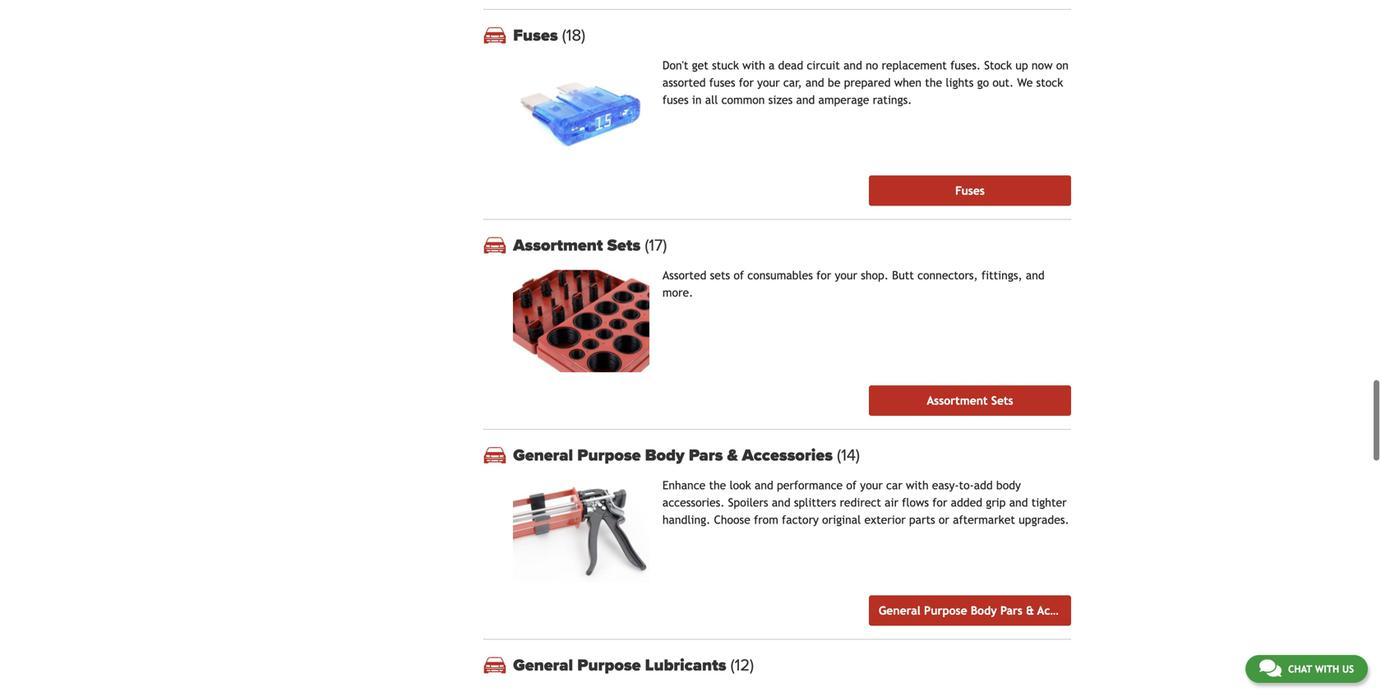 Task type: locate. For each thing, give the bounding box(es) containing it.
enhance
[[663, 479, 706, 492]]

with left a
[[743, 59, 765, 72]]

pars
[[689, 446, 723, 465], [1001, 604, 1023, 617]]

1 vertical spatial pars
[[1001, 604, 1023, 617]]

and up from
[[772, 496, 791, 509]]

general purpose body pars & accessories link
[[513, 446, 1071, 465], [869, 596, 1099, 626]]

the inside don't get stuck with a dead circuit and no replacement fuses. stock up now on assorted fuses for your car, and be prepared when the lights go out. we stock fuses in all common sizes and amperage ratings.
[[925, 76, 942, 89]]

1 horizontal spatial assortment sets
[[927, 394, 1013, 407]]

0 horizontal spatial general purpose body pars & accessories
[[513, 446, 837, 465]]

for inside don't get stuck with a dead circuit and no replacement fuses. stock up now on assorted fuses for your car, and be prepared when the lights go out. we stock fuses in all common sizes and amperage ratings.
[[739, 76, 754, 89]]

your left shop.
[[835, 269, 857, 282]]

1 vertical spatial assortment sets
[[927, 394, 1013, 407]]

0 horizontal spatial fuses
[[513, 26, 562, 45]]

1 vertical spatial assortment
[[927, 394, 988, 407]]

assortment sets thumbnail image image
[[513, 270, 649, 372]]

0 vertical spatial with
[[743, 59, 765, 72]]

car,
[[783, 76, 802, 89]]

with left us
[[1315, 663, 1339, 675]]

fuses
[[513, 26, 562, 45], [955, 184, 985, 197]]

for right the consumables
[[817, 269, 831, 282]]

and down body
[[1009, 496, 1028, 509]]

of
[[734, 269, 744, 282], [846, 479, 857, 492]]

0 horizontal spatial accessories
[[742, 446, 833, 465]]

1 vertical spatial sets
[[991, 394, 1013, 407]]

for up or
[[933, 496, 947, 509]]

assortment sets
[[513, 236, 645, 255], [927, 394, 1013, 407]]

general purpose body pars & accessories for the top general purpose body pars & accessories link
[[513, 446, 837, 465]]

enhance the look and performance of your car with easy-to-add body accessories. spoilers and splitters redirect air flows for added grip and tighter handling. choose from factory original exterior parts or aftermarket upgrades.
[[663, 479, 1069, 527]]

1 horizontal spatial sets
[[991, 394, 1013, 407]]

2 vertical spatial for
[[933, 496, 947, 509]]

fuses link
[[513, 26, 1071, 45], [869, 176, 1071, 206]]

when
[[894, 76, 922, 89]]

lights
[[946, 76, 974, 89]]

fuses down stuck
[[709, 76, 735, 89]]

spoilers
[[728, 496, 768, 509]]

0 horizontal spatial fuses
[[663, 93, 689, 107]]

added
[[951, 496, 982, 509]]

0 vertical spatial of
[[734, 269, 744, 282]]

0 vertical spatial fuses
[[513, 26, 562, 45]]

1 horizontal spatial the
[[925, 76, 942, 89]]

the
[[925, 76, 942, 89], [709, 479, 726, 492]]

chat with us link
[[1245, 655, 1368, 683]]

0 vertical spatial purpose
[[577, 446, 641, 465]]

sets
[[607, 236, 641, 255], [991, 394, 1013, 407]]

1 horizontal spatial pars
[[1001, 604, 1023, 617]]

2 horizontal spatial for
[[933, 496, 947, 509]]

1 horizontal spatial assortment
[[927, 394, 988, 407]]

don't
[[663, 59, 689, 72]]

amperage
[[818, 93, 869, 107]]

and up 'spoilers' at the bottom right of the page
[[755, 479, 773, 492]]

for inside the enhance the look and performance of your car with easy-to-add body accessories. spoilers and splitters redirect air flows for added grip and tighter handling. choose from factory original exterior parts or aftermarket upgrades.
[[933, 496, 947, 509]]

all
[[705, 93, 718, 107]]

the left look at the bottom right of page
[[709, 479, 726, 492]]

aftermarket
[[953, 513, 1015, 527]]

0 horizontal spatial with
[[743, 59, 765, 72]]

1 vertical spatial fuses
[[955, 184, 985, 197]]

sets
[[710, 269, 730, 282]]

1 vertical spatial fuses
[[663, 93, 689, 107]]

and right fittings,
[[1026, 269, 1045, 282]]

0 vertical spatial for
[[739, 76, 754, 89]]

0 vertical spatial general purpose body pars & accessories
[[513, 446, 837, 465]]

with
[[743, 59, 765, 72], [906, 479, 929, 492], [1315, 663, 1339, 675]]

2 vertical spatial with
[[1315, 663, 1339, 675]]

1 horizontal spatial body
[[971, 604, 997, 617]]

1 horizontal spatial for
[[817, 269, 831, 282]]

0 horizontal spatial of
[[734, 269, 744, 282]]

0 vertical spatial general
[[513, 446, 573, 465]]

car
[[886, 479, 903, 492]]

your down a
[[757, 76, 780, 89]]

choose
[[714, 513, 751, 527]]

0 horizontal spatial body
[[645, 446, 685, 465]]

2 vertical spatial general
[[513, 656, 573, 675]]

redirect
[[840, 496, 881, 509]]

circuit
[[807, 59, 840, 72]]

general purpose body pars & accessories
[[513, 446, 837, 465], [879, 604, 1099, 617]]

out.
[[993, 76, 1014, 89]]

0 vertical spatial the
[[925, 76, 942, 89]]

1 vertical spatial accessories
[[1037, 604, 1099, 617]]

1 horizontal spatial fuses
[[955, 184, 985, 197]]

your
[[757, 76, 780, 89], [835, 269, 857, 282], [860, 479, 883, 492]]

1 horizontal spatial your
[[835, 269, 857, 282]]

prepared
[[844, 76, 891, 89]]

we
[[1017, 76, 1033, 89]]

with inside the enhance the look and performance of your car with easy-to-add body accessories. spoilers and splitters redirect air flows for added grip and tighter handling. choose from factory original exterior parts or aftermarket upgrades.
[[906, 479, 929, 492]]

fuses.
[[950, 59, 981, 72]]

general purpose lubricants link
[[513, 656, 1071, 675]]

on
[[1056, 59, 1069, 72]]

0 vertical spatial assortment
[[513, 236, 603, 255]]

1 vertical spatial for
[[817, 269, 831, 282]]

1 vertical spatial &
[[1026, 604, 1034, 617]]

for
[[739, 76, 754, 89], [817, 269, 831, 282], [933, 496, 947, 509]]

exterior
[[864, 513, 906, 527]]

1 vertical spatial general
[[879, 604, 921, 617]]

general purpose body pars & accessories for the bottommost general purpose body pars & accessories link
[[879, 604, 1099, 617]]

the inside the enhance the look and performance of your car with easy-to-add body accessories. spoilers and splitters redirect air flows for added grip and tighter handling. choose from factory original exterior parts or aftermarket upgrades.
[[709, 479, 726, 492]]

0 horizontal spatial &
[[727, 446, 738, 465]]

the right when
[[925, 76, 942, 89]]

general
[[513, 446, 573, 465], [879, 604, 921, 617], [513, 656, 573, 675]]

1 vertical spatial general purpose body pars & accessories
[[879, 604, 1099, 617]]

with up the flows
[[906, 479, 929, 492]]

general for the bottommost general purpose body pars & accessories link
[[879, 604, 921, 617]]

1 vertical spatial with
[[906, 479, 929, 492]]

1 horizontal spatial &
[[1026, 604, 1034, 617]]

body
[[645, 446, 685, 465], [971, 604, 997, 617]]

your up redirect
[[860, 479, 883, 492]]

0 vertical spatial assortment sets
[[513, 236, 645, 255]]

0 horizontal spatial the
[[709, 479, 726, 492]]

0 vertical spatial your
[[757, 76, 780, 89]]

no
[[866, 59, 878, 72]]

fuses down assorted
[[663, 93, 689, 107]]

2 horizontal spatial with
[[1315, 663, 1339, 675]]

purpose
[[577, 446, 641, 465], [924, 604, 967, 617], [577, 656, 641, 675]]

dead
[[778, 59, 803, 72]]

&
[[727, 446, 738, 465], [1026, 604, 1034, 617]]

1 horizontal spatial of
[[846, 479, 857, 492]]

0 horizontal spatial sets
[[607, 236, 641, 255]]

1 horizontal spatial with
[[906, 479, 929, 492]]

of right "sets"
[[734, 269, 744, 282]]

your inside don't get stuck with a dead circuit and no replacement fuses. stock up now on assorted fuses for your car, and be prepared when the lights go out. we stock fuses in all common sizes and amperage ratings.
[[757, 76, 780, 89]]

lubricants
[[645, 656, 726, 675]]

and
[[844, 59, 862, 72], [806, 76, 824, 89], [796, 93, 815, 107], [1026, 269, 1045, 282], [755, 479, 773, 492], [772, 496, 791, 509], [1009, 496, 1028, 509]]

accessories
[[742, 446, 833, 465], [1037, 604, 1099, 617]]

fuses
[[709, 76, 735, 89], [663, 93, 689, 107]]

more.
[[663, 286, 693, 299]]

add
[[974, 479, 993, 492]]

2 horizontal spatial your
[[860, 479, 883, 492]]

easy-
[[932, 479, 959, 492]]

0 vertical spatial body
[[645, 446, 685, 465]]

0 horizontal spatial for
[[739, 76, 754, 89]]

1 vertical spatial of
[[846, 479, 857, 492]]

of inside the enhance the look and performance of your car with easy-to-add body accessories. spoilers and splitters redirect air flows for added grip and tighter handling. choose from factory original exterior parts or aftermarket upgrades.
[[846, 479, 857, 492]]

assortment
[[513, 236, 603, 255], [927, 394, 988, 407]]

stock
[[984, 59, 1012, 72]]

parts
[[909, 513, 935, 527]]

assortment sets link
[[513, 236, 1071, 255], [869, 386, 1071, 416]]

for up common
[[739, 76, 754, 89]]

1 vertical spatial your
[[835, 269, 857, 282]]

0 vertical spatial pars
[[689, 446, 723, 465]]

and left be
[[806, 76, 824, 89]]

accessories.
[[663, 496, 725, 509]]

0 vertical spatial fuses link
[[513, 26, 1071, 45]]

2 vertical spatial your
[[860, 479, 883, 492]]

1 vertical spatial fuses link
[[869, 176, 1071, 206]]

assorted sets of consumables for your shop. butt connectors, fittings, and more.
[[663, 269, 1045, 299]]

0 horizontal spatial your
[[757, 76, 780, 89]]

of up redirect
[[846, 479, 857, 492]]

1 vertical spatial body
[[971, 604, 997, 617]]

1 vertical spatial the
[[709, 479, 726, 492]]

0 horizontal spatial assortment
[[513, 236, 603, 255]]

stock
[[1036, 76, 1063, 89]]

1 horizontal spatial general purpose body pars & accessories
[[879, 604, 1099, 617]]

0 vertical spatial fuses
[[709, 76, 735, 89]]

1 horizontal spatial fuses
[[709, 76, 735, 89]]

1 vertical spatial purpose
[[924, 604, 967, 617]]

0 vertical spatial assortment sets link
[[513, 236, 1071, 255]]



Task type: vqa. For each thing, say whether or not it's contained in the screenshot.
topmost Assortment
yes



Task type: describe. For each thing, give the bounding box(es) containing it.
and left the no
[[844, 59, 862, 72]]

performance
[[777, 479, 843, 492]]

your inside the enhance the look and performance of your car with easy-to-add body accessories. spoilers and splitters redirect air flows for added grip and tighter handling. choose from factory original exterior parts or aftermarket upgrades.
[[860, 479, 883, 492]]

with inside don't get stuck with a dead circuit and no replacement fuses. stock up now on assorted fuses for your car, and be prepared when the lights go out. we stock fuses in all common sizes and amperage ratings.
[[743, 59, 765, 72]]

0 vertical spatial sets
[[607, 236, 641, 255]]

be
[[828, 76, 841, 89]]

general purpose lubricants
[[513, 656, 731, 675]]

air
[[885, 496, 899, 509]]

1 vertical spatial assortment sets link
[[869, 386, 1071, 416]]

body for the bottommost general purpose body pars & accessories link
[[971, 604, 997, 617]]

butt
[[892, 269, 914, 282]]

to-
[[959, 479, 974, 492]]

and inside assorted sets of consumables for your shop. butt connectors, fittings, and more.
[[1026, 269, 1045, 282]]

up
[[1016, 59, 1028, 72]]

1 vertical spatial general purpose body pars & accessories link
[[869, 596, 1099, 626]]

ratings.
[[873, 93, 912, 107]]

assorted
[[663, 269, 707, 282]]

upgrades.
[[1019, 513, 1069, 527]]

a
[[769, 59, 775, 72]]

fittings,
[[982, 269, 1022, 282]]

of inside assorted sets of consumables for your shop. butt connectors, fittings, and more.
[[734, 269, 744, 282]]

2 vertical spatial purpose
[[577, 656, 641, 675]]

your inside assorted sets of consumables for your shop. butt connectors, fittings, and more.
[[835, 269, 857, 282]]

fuses thumbnail image image
[[513, 60, 649, 162]]

chat
[[1288, 663, 1312, 675]]

assorted
[[663, 76, 706, 89]]

general for general purpose lubricants "link"
[[513, 656, 573, 675]]

sizes
[[768, 93, 793, 107]]

0 vertical spatial general purpose body pars & accessories link
[[513, 446, 1071, 465]]

chat with us
[[1288, 663, 1354, 675]]

consumables
[[748, 269, 813, 282]]

connectors,
[[918, 269, 978, 282]]

0 vertical spatial accessories
[[742, 446, 833, 465]]

with inside "link"
[[1315, 663, 1339, 675]]

general purpose body pars & accessories thumbnail image image
[[513, 480, 649, 582]]

common
[[722, 93, 765, 107]]

splitters
[[794, 496, 836, 509]]

stuck
[[712, 59, 739, 72]]

grip
[[986, 496, 1006, 509]]

0 horizontal spatial assortment sets
[[513, 236, 645, 255]]

tighter
[[1032, 496, 1067, 509]]

0 horizontal spatial pars
[[689, 446, 723, 465]]

original
[[822, 513, 861, 527]]

go
[[977, 76, 989, 89]]

us
[[1342, 663, 1354, 675]]

and down car, in the top of the page
[[796, 93, 815, 107]]

0 vertical spatial &
[[727, 446, 738, 465]]

flows
[[902, 496, 929, 509]]

get
[[692, 59, 709, 72]]

now
[[1032, 59, 1053, 72]]

or
[[939, 513, 949, 527]]

factory
[[782, 513, 819, 527]]

body for the top general purpose body pars & accessories link
[[645, 446, 685, 465]]

for inside assorted sets of consumables for your shop. butt connectors, fittings, and more.
[[817, 269, 831, 282]]

replacement
[[882, 59, 947, 72]]

handling.
[[663, 513, 711, 527]]

1 horizontal spatial accessories
[[1037, 604, 1099, 617]]

body
[[996, 479, 1021, 492]]

look
[[730, 479, 751, 492]]

comments image
[[1259, 659, 1282, 678]]

general for the top general purpose body pars & accessories link
[[513, 446, 573, 465]]

don't get stuck with a dead circuit and no replacement fuses. stock up now on assorted fuses for your car, and be prepared when the lights go out. we stock fuses in all common sizes and amperage ratings.
[[663, 59, 1069, 107]]

in
[[692, 93, 702, 107]]

from
[[754, 513, 778, 527]]

shop.
[[861, 269, 889, 282]]



